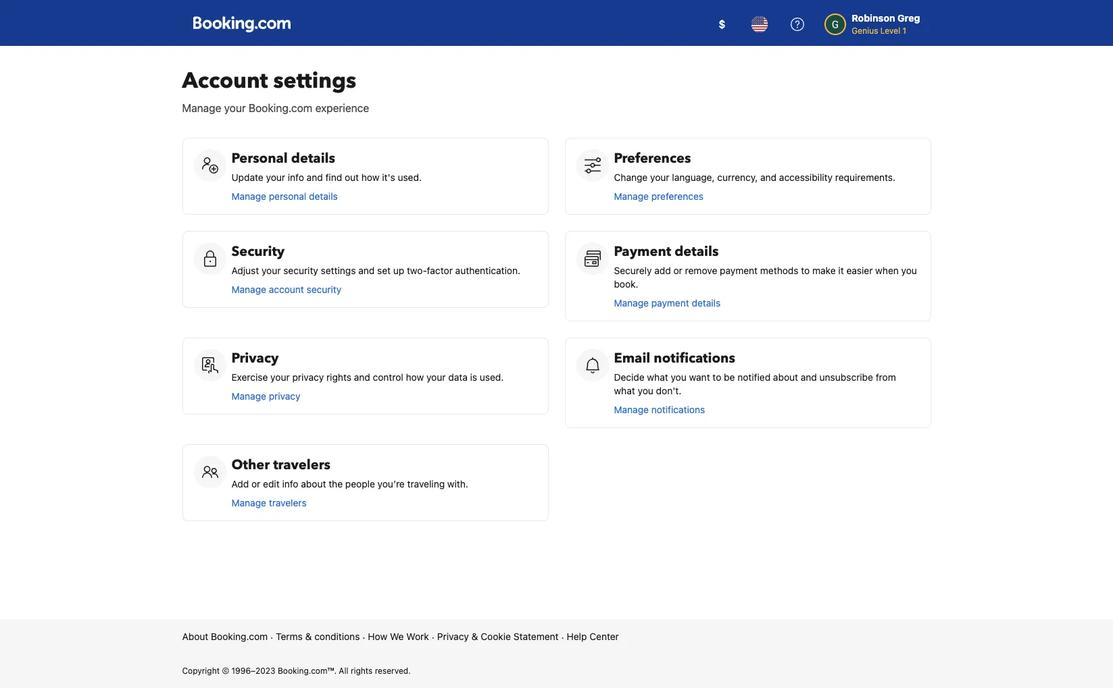 Task type: vqa. For each thing, say whether or not it's contained in the screenshot.
Robinson Greg Genius Level 1
yes



Task type: describe. For each thing, give the bounding box(es) containing it.
about booking.com
[[182, 631, 268, 643]]

terms
[[276, 631, 303, 643]]

manage for email notifications
[[614, 404, 649, 416]]

add
[[655, 265, 671, 276]]

help center
[[567, 631, 619, 643]]

copyright
[[182, 667, 220, 677]]

privacy exercise your privacy rights and control how your data is used.
[[232, 349, 504, 383]]

to inside payment details securely add or remove payment methods to make it easier when you book.
[[801, 265, 810, 276]]

details inside payment details securely add or remove payment methods to make it easier when you book.
[[675, 243, 719, 261]]

edit
[[263, 479, 280, 490]]

statement
[[514, 631, 559, 643]]

email notifications decide what you want to be notified about and unsubscribe from what you don't.
[[614, 349, 896, 397]]

preferences
[[614, 149, 691, 168]]

from
[[876, 372, 896, 383]]

book.
[[614, 279, 639, 290]]

details inside personal details update your info and find out how it's used.
[[291, 149, 335, 168]]

$
[[719, 18, 726, 30]]

manage account security
[[232, 284, 342, 295]]

add
[[232, 479, 249, 490]]

remove
[[685, 265, 717, 276]]

used. inside personal details update your info and find out how it's used.
[[398, 172, 422, 183]]

$ button
[[706, 8, 738, 41]]

reserved.
[[375, 667, 411, 677]]

update
[[232, 172, 263, 183]]

payment
[[614, 243, 671, 261]]

manage notifications
[[614, 404, 705, 416]]

privacy for privacy exercise your privacy rights and control how your data is used.
[[232, 349, 279, 368]]

security
[[232, 243, 285, 261]]

privacy & cookie statement
[[437, 631, 559, 643]]

the
[[329, 479, 343, 490]]

factor
[[427, 265, 453, 276]]

other
[[232, 456, 270, 475]]

1 vertical spatial privacy
[[269, 391, 301, 402]]

1 vertical spatial booking.com
[[211, 631, 268, 643]]

manage for payment details
[[614, 297, 649, 309]]

unsubscribe
[[820, 372, 873, 383]]

personal
[[269, 191, 306, 202]]

notifications for manage
[[652, 404, 705, 416]]

manage for security
[[232, 284, 266, 295]]

0 horizontal spatial what
[[614, 385, 635, 397]]

control
[[373, 372, 403, 383]]

cookie
[[481, 631, 511, 643]]

your left data
[[427, 372, 446, 383]]

decide
[[614, 372, 645, 383]]

& for privacy
[[472, 631, 478, 643]]

be
[[724, 372, 735, 383]]

requirements.
[[835, 172, 896, 183]]

manage payment details
[[614, 297, 723, 309]]

travelers for other
[[273, 456, 331, 475]]

how inside privacy exercise your privacy rights and control how your data is used.
[[406, 372, 424, 383]]

about booking.com link
[[182, 631, 268, 644]]

and for security
[[358, 265, 375, 276]]

settings inside security adjust your security settings and set up two-factor authentication.
[[321, 265, 356, 276]]

about
[[182, 631, 208, 643]]

experience
[[315, 102, 369, 114]]

accessibility
[[779, 172, 833, 183]]

center
[[590, 631, 619, 643]]

when
[[876, 265, 899, 276]]

account settings manage your booking.com experience
[[182, 66, 369, 114]]

adjust
[[232, 265, 259, 276]]

email
[[614, 349, 651, 368]]

details down remove
[[692, 297, 721, 309]]

manage travelers
[[232, 498, 307, 509]]

your inside preferences change your language, currency, and accessibility requirements.
[[650, 172, 670, 183]]

securely
[[614, 265, 652, 276]]

manage privacy
[[232, 391, 301, 402]]

privacy inside privacy exercise your privacy rights and control how your data is used.
[[292, 372, 324, 383]]

currency,
[[717, 172, 758, 183]]

exercise
[[232, 372, 268, 383]]

1 vertical spatial rights
[[351, 667, 373, 677]]

manage for privacy
[[232, 391, 266, 402]]

change
[[614, 172, 648, 183]]

how we work
[[368, 631, 429, 643]]

2 vertical spatial you
[[638, 385, 654, 397]]

info inside other travelers add or edit info about the people you're traveling with.
[[282, 479, 298, 490]]

details down the find
[[309, 191, 338, 202]]

your inside account settings manage your booking.com experience
[[224, 102, 246, 114]]

want
[[689, 372, 710, 383]]

to inside email notifications decide what you want to be notified about and unsubscribe from what you don't.
[[713, 372, 722, 383]]

up
[[393, 265, 404, 276]]



Task type: locate. For each thing, give the bounding box(es) containing it.
preferences change your language, currency, and accessibility requirements.
[[614, 149, 896, 183]]

your up manage preferences
[[650, 172, 670, 183]]

you inside payment details securely add or remove payment methods to make it easier when you book.
[[902, 265, 917, 276]]

about inside email notifications decide what you want to be notified about and unsubscribe from what you don't.
[[773, 372, 798, 383]]

it
[[839, 265, 844, 276]]

manage down add
[[232, 498, 266, 509]]

manage inside account settings manage your booking.com experience
[[182, 102, 221, 114]]

1 vertical spatial payment
[[652, 297, 689, 309]]

how right control
[[406, 372, 424, 383]]

to left be
[[713, 372, 722, 383]]

and left set
[[358, 265, 375, 276]]

you up 'don't.'
[[671, 372, 687, 383]]

robinson greg genius level 1
[[852, 12, 920, 36]]

1 vertical spatial what
[[614, 385, 635, 397]]

manage preferences
[[614, 191, 704, 202]]

details up remove
[[675, 243, 719, 261]]

privacy for privacy & cookie statement
[[437, 631, 469, 643]]

or left edit
[[252, 479, 261, 490]]

0 vertical spatial rights
[[326, 372, 351, 383]]

and left the unsubscribe
[[801, 372, 817, 383]]

1 horizontal spatial you
[[671, 372, 687, 383]]

manage down update
[[232, 191, 266, 202]]

notified
[[738, 372, 771, 383]]

0 horizontal spatial how
[[362, 172, 380, 183]]

1 vertical spatial how
[[406, 372, 424, 383]]

security
[[283, 265, 318, 276], [307, 284, 342, 295]]

1 vertical spatial or
[[252, 479, 261, 490]]

security up manage account security
[[283, 265, 318, 276]]

travelers for manage
[[269, 498, 307, 509]]

info inside personal details update your info and find out how it's used.
[[288, 172, 304, 183]]

with.
[[447, 479, 468, 490]]

work
[[406, 631, 429, 643]]

and inside email notifications decide what you want to be notified about and unsubscribe from what you don't.
[[801, 372, 817, 383]]

0 horizontal spatial about
[[301, 479, 326, 490]]

terms & conditions link
[[276, 631, 360, 644]]

& right terms
[[305, 631, 312, 643]]

copyright © 1996–2023 booking.com™. all rights reserved.
[[182, 667, 411, 677]]

and for privacy
[[354, 372, 370, 383]]

what down decide
[[614, 385, 635, 397]]

manage for preferences
[[614, 191, 649, 202]]

manage down account
[[182, 102, 221, 114]]

payment down add
[[652, 297, 689, 309]]

manage down 'change'
[[614, 191, 649, 202]]

how left the it's
[[362, 172, 380, 183]]

data
[[448, 372, 468, 383]]

how we work link
[[368, 631, 429, 644]]

and right currency,
[[761, 172, 777, 183]]

you down decide
[[638, 385, 654, 397]]

0 vertical spatial travelers
[[273, 456, 331, 475]]

2 & from the left
[[472, 631, 478, 643]]

or right add
[[674, 265, 683, 276]]

1 horizontal spatial to
[[801, 265, 810, 276]]

1 vertical spatial info
[[282, 479, 298, 490]]

security inside security adjust your security settings and set up two-factor authentication.
[[283, 265, 318, 276]]

what up 'don't.'
[[647, 372, 668, 383]]

and left the find
[[307, 172, 323, 183]]

0 vertical spatial privacy
[[232, 349, 279, 368]]

rights left control
[[326, 372, 351, 383]]

notifications for email
[[654, 349, 735, 368]]

your up manage privacy
[[271, 372, 290, 383]]

to
[[801, 265, 810, 276], [713, 372, 722, 383]]

privacy & cookie statement link
[[437, 631, 559, 644]]

used. right "is"
[[480, 372, 504, 383]]

info up personal
[[288, 172, 304, 183]]

details up the find
[[291, 149, 335, 168]]

notifications up want
[[654, 349, 735, 368]]

0 vertical spatial about
[[773, 372, 798, 383]]

0 vertical spatial what
[[647, 372, 668, 383]]

1
[[903, 26, 907, 36]]

about left the
[[301, 479, 326, 490]]

account
[[182, 66, 268, 96]]

1 vertical spatial privacy
[[437, 631, 469, 643]]

level
[[881, 26, 901, 36]]

notifications inside email notifications decide what you want to be notified about and unsubscribe from what you don't.
[[654, 349, 735, 368]]

security adjust your security settings and set up two-factor authentication.
[[232, 243, 521, 276]]

travelers up edit
[[273, 456, 331, 475]]

1 vertical spatial security
[[307, 284, 342, 295]]

0 horizontal spatial to
[[713, 372, 722, 383]]

what
[[647, 372, 668, 383], [614, 385, 635, 397]]

rights
[[326, 372, 351, 383], [351, 667, 373, 677]]

and for personal details
[[307, 172, 323, 183]]

0 vertical spatial or
[[674, 265, 683, 276]]

payment right remove
[[720, 265, 758, 276]]

booking.com up the ©
[[211, 631, 268, 643]]

privacy up exercise
[[232, 349, 279, 368]]

out
[[345, 172, 359, 183]]

0 vertical spatial security
[[283, 265, 318, 276]]

rights inside privacy exercise your privacy rights and control how your data is used.
[[326, 372, 351, 383]]

language,
[[672, 172, 715, 183]]

booking.com up personal
[[249, 102, 313, 114]]

2 horizontal spatial you
[[902, 265, 917, 276]]

privacy
[[292, 372, 324, 383], [269, 391, 301, 402]]

0 horizontal spatial privacy
[[232, 349, 279, 368]]

personal
[[232, 149, 288, 168]]

security right account
[[307, 284, 342, 295]]

booking.com inside account settings manage your booking.com experience
[[249, 102, 313, 114]]

0 vertical spatial payment
[[720, 265, 758, 276]]

or inside payment details securely add or remove payment methods to make it easier when you book.
[[674, 265, 683, 276]]

info
[[288, 172, 304, 183], [282, 479, 298, 490]]

1 horizontal spatial payment
[[720, 265, 758, 276]]

1 vertical spatial to
[[713, 372, 722, 383]]

©
[[222, 667, 229, 677]]

settings up experience at the top left of page
[[273, 66, 356, 96]]

other travelers add or edit info about the people you're traveling with.
[[232, 456, 468, 490]]

and inside personal details update your info and find out how it's used.
[[307, 172, 323, 183]]

manage for personal details
[[232, 191, 266, 202]]

0 vertical spatial booking.com
[[249, 102, 313, 114]]

0 horizontal spatial or
[[252, 479, 261, 490]]

about inside other travelers add or edit info about the people you're traveling with.
[[301, 479, 326, 490]]

0 vertical spatial you
[[902, 265, 917, 276]]

&
[[305, 631, 312, 643], [472, 631, 478, 643]]

1 vertical spatial settings
[[321, 265, 356, 276]]

1 vertical spatial used.
[[480, 372, 504, 383]]

info right edit
[[282, 479, 298, 490]]

about right 'notified'
[[773, 372, 798, 383]]

settings inside account settings manage your booking.com experience
[[273, 66, 356, 96]]

your up manage personal details on the left top of page
[[266, 172, 285, 183]]

manage down book.
[[614, 297, 649, 309]]

manage for other travelers
[[232, 498, 266, 509]]

help
[[567, 631, 587, 643]]

notifications
[[654, 349, 735, 368], [652, 404, 705, 416]]

travelers down edit
[[269, 498, 307, 509]]

help center link
[[567, 631, 619, 644]]

set
[[377, 265, 391, 276]]

1 vertical spatial notifications
[[652, 404, 705, 416]]

it's
[[382, 172, 395, 183]]

1 vertical spatial travelers
[[269, 498, 307, 509]]

we
[[390, 631, 404, 643]]

account
[[269, 284, 304, 295]]

1 horizontal spatial what
[[647, 372, 668, 383]]

people
[[345, 479, 375, 490]]

0 vertical spatial settings
[[273, 66, 356, 96]]

how inside personal details update your info and find out how it's used.
[[362, 172, 380, 183]]

about
[[773, 372, 798, 383], [301, 479, 326, 490]]

your inside personal details update your info and find out how it's used.
[[266, 172, 285, 183]]

privacy
[[232, 349, 279, 368], [437, 631, 469, 643]]

0 vertical spatial info
[[288, 172, 304, 183]]

make
[[813, 265, 836, 276]]

used. inside privacy exercise your privacy rights and control how your data is used.
[[480, 372, 504, 383]]

travelers
[[273, 456, 331, 475], [269, 498, 307, 509]]

0 vertical spatial to
[[801, 265, 810, 276]]

travelers inside other travelers add or edit info about the people you're traveling with.
[[273, 456, 331, 475]]

and inside security adjust your security settings and set up two-factor authentication.
[[358, 265, 375, 276]]

booking.com
[[249, 102, 313, 114], [211, 631, 268, 643]]

1 horizontal spatial used.
[[480, 372, 504, 383]]

greg
[[898, 12, 920, 24]]

and inside preferences change your language, currency, and accessibility requirements.
[[761, 172, 777, 183]]

or inside other travelers add or edit info about the people you're traveling with.
[[252, 479, 261, 490]]

and inside privacy exercise your privacy rights and control how your data is used.
[[354, 372, 370, 383]]

authentication.
[[455, 265, 521, 276]]

robinson
[[852, 12, 895, 24]]

0 horizontal spatial you
[[638, 385, 654, 397]]

details
[[291, 149, 335, 168], [309, 191, 338, 202], [675, 243, 719, 261], [692, 297, 721, 309]]

1 horizontal spatial about
[[773, 372, 798, 383]]

manage down decide
[[614, 404, 649, 416]]

manage personal details
[[232, 191, 338, 202]]

is
[[470, 372, 477, 383]]

terms & conditions
[[276, 631, 360, 643]]

& for terms
[[305, 631, 312, 643]]

0 horizontal spatial used.
[[398, 172, 422, 183]]

personal details update your info and find out how it's used.
[[232, 149, 422, 183]]

0 horizontal spatial payment
[[652, 297, 689, 309]]

how
[[368, 631, 387, 643]]

and for preferences
[[761, 172, 777, 183]]

1996–2023
[[232, 667, 276, 677]]

1 horizontal spatial how
[[406, 372, 424, 383]]

your inside security adjust your security settings and set up two-factor authentication.
[[262, 265, 281, 276]]

your down security
[[262, 265, 281, 276]]

1 & from the left
[[305, 631, 312, 643]]

1 horizontal spatial &
[[472, 631, 478, 643]]

your down account
[[224, 102, 246, 114]]

traveling
[[407, 479, 445, 490]]

privacy inside privacy exercise your privacy rights and control how your data is used.
[[232, 349, 279, 368]]

booking.com™.
[[278, 667, 337, 677]]

manage
[[182, 102, 221, 114], [232, 191, 266, 202], [614, 191, 649, 202], [232, 284, 266, 295], [614, 297, 649, 309], [232, 391, 266, 402], [614, 404, 649, 416], [232, 498, 266, 509]]

settings left set
[[321, 265, 356, 276]]

1 vertical spatial about
[[301, 479, 326, 490]]

0 vertical spatial privacy
[[292, 372, 324, 383]]

0 vertical spatial notifications
[[654, 349, 735, 368]]

two-
[[407, 265, 427, 276]]

0 vertical spatial how
[[362, 172, 380, 183]]

manage down exercise
[[232, 391, 266, 402]]

manage down adjust
[[232, 284, 266, 295]]

don't.
[[656, 385, 682, 397]]

you right the when
[[902, 265, 917, 276]]

payment
[[720, 265, 758, 276], [652, 297, 689, 309]]

how
[[362, 172, 380, 183], [406, 372, 424, 383]]

you
[[902, 265, 917, 276], [671, 372, 687, 383], [638, 385, 654, 397]]

and left control
[[354, 372, 370, 383]]

all
[[339, 667, 348, 677]]

0 vertical spatial used.
[[398, 172, 422, 183]]

payment inside payment details securely add or remove payment methods to make it easier when you book.
[[720, 265, 758, 276]]

conditions
[[314, 631, 360, 643]]

0 horizontal spatial &
[[305, 631, 312, 643]]

easier
[[847, 265, 873, 276]]

genius
[[852, 26, 878, 36]]

rights right all
[[351, 667, 373, 677]]

& left cookie at the bottom left
[[472, 631, 478, 643]]

used. right the it's
[[398, 172, 422, 183]]

1 vertical spatial you
[[671, 372, 687, 383]]

used.
[[398, 172, 422, 183], [480, 372, 504, 383]]

1 horizontal spatial or
[[674, 265, 683, 276]]

notifications down 'don't.'
[[652, 404, 705, 416]]

preferences
[[652, 191, 704, 202]]

you're
[[378, 479, 405, 490]]

1 horizontal spatial privacy
[[437, 631, 469, 643]]

privacy right work
[[437, 631, 469, 643]]

to left make
[[801, 265, 810, 276]]

methods
[[760, 265, 799, 276]]

find
[[326, 172, 342, 183]]

your
[[224, 102, 246, 114], [266, 172, 285, 183], [650, 172, 670, 183], [262, 265, 281, 276], [271, 372, 290, 383], [427, 372, 446, 383]]

settings
[[273, 66, 356, 96], [321, 265, 356, 276]]



